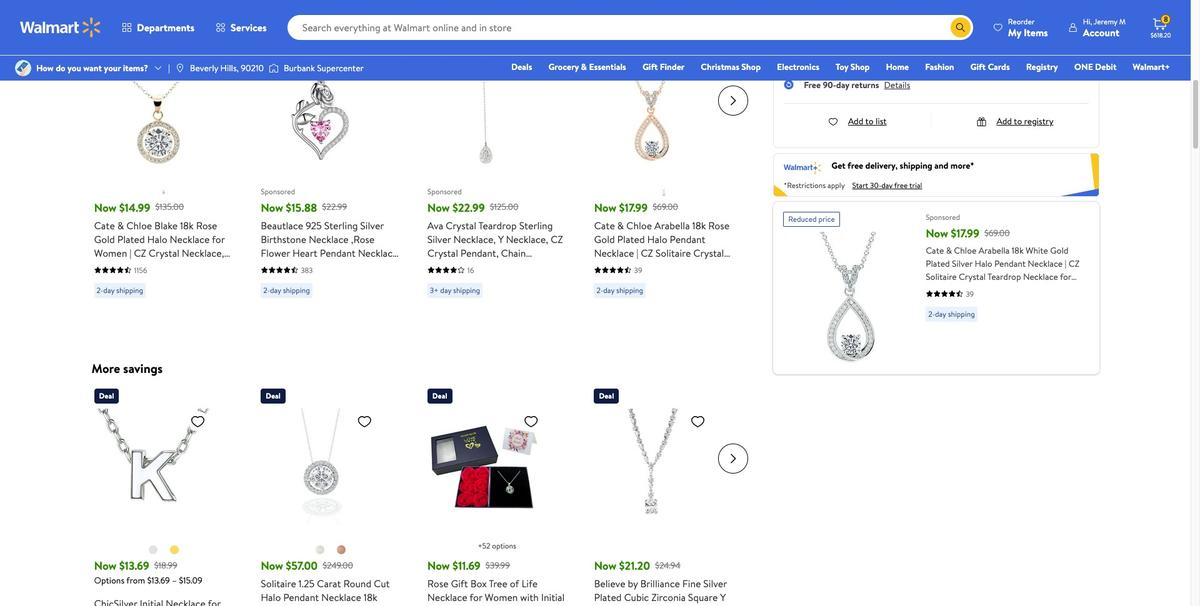 Task type: vqa. For each thing, say whether or not it's contained in the screenshot.
Wonder Nation Boys School Uniform Zip Up Sweater, Sizes 4-18 image
no



Task type: locate. For each thing, give the bounding box(es) containing it.
reduced price inside now $17.99 group
[[789, 214, 835, 224]]

y down $125.00 at the left
[[498, 232, 504, 246]]

add to favorites list, solitaire 1.25 carat round cut halo pendant necklace 18k white gold over silver, adult, female image
[[357, 414, 372, 430]]

$22.99 right the $15.88
[[322, 201, 347, 213]]

1 horizontal spatial girls
[[494, 287, 514, 301]]

2 horizontal spatial cate
[[926, 244, 944, 257]]

reduced down *restrictions
[[789, 214, 817, 224]]

0 horizontal spatial cate
[[94, 219, 115, 232]]

Walmart Site-Wide search field
[[287, 15, 974, 40]]

chloe inside now $17.99 $69.00 cate & chloe arabella 18k rose gold plated halo pendant necklace | cz solitaire crystal teardrop necklace for women
[[627, 219, 652, 232]]

drop up $125
[[543, 260, 565, 274]]

$15.09
[[179, 575, 202, 587]]

reduced inside now $17.99 group
[[789, 214, 817, 224]]

more
[[92, 360, 120, 377]]

1 white gold plated image from the left
[[159, 187, 169, 197]]

chain
[[501, 246, 526, 260]]

pro
[[907, 3, 921, 15]]

necklace inside sponsored now $22.99 $125.00 ava crystal teardrop sterling silver necklace, y necklace, cz crystal pendant, chain necklace, clasp necklace, drop necklace, best necklace for women, teens, girls - msrp $125
[[494, 274, 534, 287]]

deals link
[[506, 60, 538, 74]]

deal for now $13.69
[[99, 391, 114, 401]]

1 horizontal spatial add
[[997, 115, 1012, 128]]

| inside now $17.99 $69.00 cate & chloe arabella 18k rose gold plated halo pendant necklace | cz solitaire crystal teardrop necklace for women
[[637, 246, 639, 260]]

fine up 2"
[[683, 577, 701, 591]]

teardrop inside sponsored now $17.99 $69.00 cate & chloe arabella 18k white gold plated silver halo pendant necklace | cz solitaire crystal teardrop necklace for women
[[988, 271, 1022, 283]]

1 horizontal spatial $22.99
[[453, 200, 485, 215]]

jeremy
[[1094, 16, 1118, 27]]

reduced up essentials
[[599, 32, 628, 43]]

sponsored inside sponsored now $15.88 $22.99 beautlace 925 sterling silver birthstone necklace ,rose flower heart pendant necklace fine jewelry gifts for women girls
[[261, 186, 295, 197]]

1 horizontal spatial sterling
[[519, 219, 553, 232]]

0 vertical spatial best
[[433, 32, 447, 43]]

halo inside sponsored now $17.99 $69.00 cate & chloe arabella 18k white gold plated silver halo pendant necklace | cz solitaire crystal teardrop necklace for women
[[975, 258, 993, 270]]

women inside sponsored now $17.99 $69.00 cate & chloe arabella 18k white gold plated silver halo pendant necklace | cz solitaire crystal teardrop necklace for women
[[926, 284, 955, 296]]

2 white gold plated image from the left
[[659, 187, 669, 197]]

cate for now $17.99
[[594, 219, 615, 232]]

now for $14.99
[[94, 200, 117, 215]]

1 horizontal spatial to
[[1014, 115, 1023, 128]]

1 horizontal spatial free
[[895, 180, 908, 191]]

registry
[[1027, 61, 1059, 73]]

chicsilver initial necklace for women, 925 sterling silver necklace small letter k pendant necklace name alphabet charm jewelry for teen girls image
[[94, 409, 210, 525]]

$69.00 inside now $17.99 $69.00 cate & chloe arabella 18k rose gold plated halo pendant necklace | cz solitaire crystal teardrop necklace for women
[[653, 201, 679, 213]]

reduced price down '*restrictions apply'
[[789, 214, 835, 224]]

1 vertical spatial reduced
[[789, 214, 817, 224]]

now inside now $13.69 $18.99 options from $13.69 – $15.09
[[94, 558, 117, 574]]

essentials
[[589, 61, 627, 73]]

1 vertical spatial fine
[[683, 577, 701, 591]]

0 vertical spatial y
[[498, 232, 504, 246]]

now inside now $57.00 $249.00 solitaire 1.25 carat round cut halo pendant necklace 18k white gold over silver, adul
[[261, 558, 283, 574]]

electronics link
[[772, 60, 825, 74]]

1 horizontal spatial arabella
[[979, 244, 1010, 257]]

best inside sponsored now $22.99 $125.00 ava crystal teardrop sterling silver necklace, y necklace, cz crystal pendant, chain necklace, clasp necklace, drop necklace, best necklace for women, teens, girls - msrp $125
[[472, 274, 492, 287]]

halo inside now $14.99 $135.00 cate & chloe blake 18k rose gold plated halo necklace for women | cz crystal necklace, jewelry gift for her
[[147, 232, 167, 246]]

gift finder
[[643, 61, 685, 73]]

sterling right 925 at left
[[324, 219, 358, 232]]

0 horizontal spatial by
[[628, 577, 638, 591]]

rose for $14.99
[[196, 219, 217, 232]]

1 vertical spatial y
[[721, 591, 726, 605]]

sponsored up the $15.88
[[261, 186, 295, 197]]

delivery,
[[866, 159, 898, 172]]

1 horizontal spatial 39
[[966, 289, 974, 299]]

0 vertical spatial solitaire
[[656, 246, 691, 260]]

1 horizontal spatial fine
[[683, 577, 701, 591]]

electronics
[[777, 61, 820, 73]]

jewelry left gifts
[[282, 260, 314, 274]]

sponsored inside sponsored now $17.99 $69.00 cate & chloe arabella 18k white gold plated silver halo pendant necklace | cz solitaire crystal teardrop necklace for women
[[926, 212, 961, 223]]

solitaire
[[656, 246, 691, 260], [926, 271, 957, 283], [261, 577, 296, 591]]

seller
[[449, 32, 466, 43], [868, 45, 888, 58], [825, 58, 845, 70]]

add to favorites list, ava crystal teardrop sterling silver necklace, y necklace, cz crystal pendant, chain necklace, clasp necklace, drop necklace, best necklace for women, teens, girls - msrp $125 image
[[524, 55, 539, 71]]

white gold plated image up now $17.99 $69.00 cate & chloe arabella 18k rose gold plated halo pendant necklace | cz solitaire crystal teardrop necklace for women
[[659, 187, 669, 197]]

0 vertical spatial free
[[848, 159, 864, 172]]

reduced price
[[599, 32, 646, 43], [789, 214, 835, 224]]

sponsored down get free delivery, shipping and more* banner at the top right of page
[[926, 212, 961, 223]]

0 vertical spatial 39
[[634, 265, 643, 275]]

0 horizontal spatial reduced
[[599, 32, 628, 43]]

0 vertical spatial $69.00
[[653, 201, 679, 213]]

1 horizontal spatial reduced
[[789, 214, 817, 224]]

1 vertical spatial 39
[[966, 289, 974, 299]]

start 30-day free trial
[[853, 180, 923, 191]]

you
[[68, 62, 81, 74]]

drop inside sponsored now $22.99 $125.00 ava crystal teardrop sterling silver necklace, y necklace, cz crystal pendant, chain necklace, clasp necklace, drop necklace, best necklace for women, teens, girls - msrp $125
[[543, 260, 565, 274]]

chloe for now $14.99
[[126, 219, 152, 232]]

pro seller
[[907, 3, 944, 15]]

fine
[[261, 260, 279, 274], [683, 577, 701, 591]]

2 vertical spatial solitaire
[[261, 577, 296, 591]]

free
[[848, 159, 864, 172], [895, 180, 908, 191]]

day inside now $17.99 group
[[936, 309, 947, 319]]

2- inside now $17.99 group
[[929, 309, 936, 319]]

0 horizontal spatial sterling
[[324, 219, 358, 232]]

best seller
[[433, 32, 466, 43]]

2-day shipping for $17.99
[[597, 285, 644, 295]]

gold image
[[169, 545, 179, 555]]

1 horizontal spatial  image
[[269, 62, 279, 74]]

$13.69 left –
[[147, 575, 170, 587]]

sterling up chain
[[519, 219, 553, 232]]

$14.99
[[119, 200, 150, 215]]

1 horizontal spatial sponsored
[[428, 186, 462, 197]]

1 vertical spatial solitaire
[[926, 271, 957, 283]]

necklace, inside now $21.20 $24.94 believe by brilliance fine silver plated cubic zirconia square y drop necklace, 18"  2"
[[619, 605, 661, 607]]

information
[[847, 58, 892, 70]]

for inside sponsored now $22.99 $125.00 ava crystal teardrop sterling silver necklace, y necklace, cz crystal pendant, chain necklace, clasp necklace, drop necklace, best necklace for women, teens, girls - msrp $125
[[536, 274, 549, 287]]

1 shop from the left
[[742, 61, 761, 73]]

want
[[83, 62, 102, 74]]

walmart image
[[20, 18, 101, 38]]

0 horizontal spatial sponsored
[[261, 186, 295, 197]]

18"
[[664, 605, 676, 607]]

1 horizontal spatial price
[[819, 214, 835, 224]]

1 horizontal spatial chloe
[[627, 219, 652, 232]]

birthstone
[[261, 232, 306, 246]]

$69.00 inside sponsored now $17.99 $69.00 cate & chloe arabella 18k white gold plated silver halo pendant necklace | cz solitaire crystal teardrop necklace for women
[[985, 227, 1010, 239]]

 image right 90210
[[269, 62, 279, 74]]

0 horizontal spatial shop
[[742, 61, 761, 73]]

now inside sponsored now $15.88 $22.99 beautlace 925 sterling silver birthstone necklace ,rose flower heart pendant necklace fine jewelry gifts for women girls
[[261, 200, 283, 215]]

$249.00
[[323, 560, 353, 572]]

by inside now $21.20 $24.94 believe by brilliance fine silver plated cubic zirconia square y drop necklace, 18"  2"
[[628, 577, 638, 591]]

y inside now $21.20 $24.94 believe by brilliance fine silver plated cubic zirconia square y drop necklace, 18"  2"
[[721, 591, 726, 605]]

girls left "-"
[[494, 287, 514, 301]]

 image
[[15, 60, 31, 76]]

2 horizontal spatial teardrop
[[988, 271, 1022, 283]]

drop inside now $21.20 $24.94 believe by brilliance fine silver plated cubic zirconia square y drop necklace, 18"  2"
[[594, 605, 617, 607]]

to left list
[[866, 115, 874, 128]]

add
[[849, 115, 864, 128], [997, 115, 1012, 128]]

to left registry
[[1014, 115, 1023, 128]]

reduced price up essentials
[[599, 32, 646, 43]]

1 horizontal spatial solitaire
[[656, 246, 691, 260]]

18k inside now $14.99 $135.00 cate & chloe blake 18k rose gold plated halo necklace for women | cz crystal necklace, jewelry gift for her
[[180, 219, 194, 232]]

1 horizontal spatial jewelry
[[282, 260, 314, 274]]

by right sold
[[823, 3, 832, 15]]

2 add from the left
[[997, 115, 1012, 128]]

product group containing now $57.00
[[261, 384, 400, 607]]

gift
[[643, 61, 658, 73], [971, 61, 986, 73], [129, 260, 147, 274], [451, 577, 468, 591]]

0 horizontal spatial  image
[[175, 63, 185, 73]]

+52 options
[[478, 541, 516, 552]]

1 vertical spatial by
[[628, 577, 638, 591]]

1 add from the left
[[849, 115, 864, 128]]

gift inside now $14.99 $135.00 cate & chloe blake 18k rose gold plated halo necklace for women | cz crystal necklace, jewelry gift for her
[[129, 260, 147, 274]]

one debit
[[1075, 61, 1117, 73]]

z
[[438, 605, 443, 607]]

2 jewelry from the left
[[282, 260, 314, 274]]

2-
[[97, 285, 103, 295], [263, 285, 270, 295], [597, 285, 604, 295], [929, 309, 936, 319]]

fine down birthstone on the left top of the page
[[261, 260, 279, 274]]

how do you want your items?
[[36, 62, 148, 74]]

$22.99 left $125.00 at the left
[[453, 200, 485, 215]]

1 vertical spatial arabella
[[979, 244, 1010, 257]]

now for $11.69
[[428, 558, 450, 574]]

my
[[1009, 25, 1022, 39]]

price up gift finder
[[630, 32, 646, 43]]

cate inside now $17.99 $69.00 cate & chloe arabella 18k rose gold plated halo pendant necklace | cz solitaire crystal teardrop necklace for women
[[594, 219, 615, 232]]

0 vertical spatial fine
[[261, 260, 279, 274]]

product group
[[94, 25, 233, 323], [261, 25, 400, 323], [428, 25, 567, 323], [594, 25, 734, 323], [94, 384, 233, 607], [261, 384, 400, 607], [428, 384, 567, 607], [594, 384, 734, 607]]

next slide for more savings list image
[[719, 444, 749, 474]]

deals
[[512, 61, 532, 73]]

beverly hills, 90210
[[190, 62, 264, 74]]

now inside now $17.99 $69.00 cate & chloe arabella 18k rose gold plated halo pendant necklace | cz solitaire crystal teardrop necklace for women
[[594, 200, 617, 215]]

add to favorites list, cate & chloe blake 18k rose gold plated halo necklace for women | cz crystal necklace, jewelry gift for her image
[[190, 55, 205, 71]]

$13.69 up from
[[119, 558, 149, 574]]

$18.99
[[154, 560, 178, 572]]

0 horizontal spatial 39
[[634, 265, 643, 275]]

0 horizontal spatial fine
[[261, 260, 279, 274]]

by
[[823, 3, 832, 15], [628, 577, 638, 591]]

silver
[[360, 219, 384, 232], [428, 232, 451, 246], [952, 258, 973, 270], [704, 577, 727, 591]]

sponsored inside sponsored now $22.99 $125.00 ava crystal teardrop sterling silver necklace, y necklace, cz crystal pendant, chain necklace, clasp necklace, drop necklace, best necklace for women, teens, girls - msrp $125
[[428, 186, 462, 197]]

to
[[866, 115, 874, 128], [1014, 115, 1023, 128]]

& inside sponsored now $17.99 $69.00 cate & chloe arabella 18k white gold plated silver halo pendant necklace | cz solitaire crystal teardrop necklace for women
[[947, 244, 952, 257]]

now $17.99 group
[[774, 202, 1100, 374]]

2 horizontal spatial rose
[[709, 219, 730, 232]]

do
[[56, 62, 65, 74]]

1 horizontal spatial cate
[[594, 219, 615, 232]]

toy shop
[[836, 61, 870, 73]]

0 horizontal spatial add
[[849, 115, 864, 128]]

halo
[[147, 232, 167, 246], [648, 232, 668, 246], [975, 258, 993, 270], [261, 591, 281, 605]]

1 vertical spatial drop
[[594, 605, 617, 607]]

now inside now $14.99 $135.00 cate & chloe blake 18k rose gold plated halo necklace for women | cz crystal necklace, jewelry gift for her
[[94, 200, 117, 215]]

options
[[492, 541, 516, 552]]

jewelry inside sponsored now $15.88 $22.99 beautlace 925 sterling silver birthstone necklace ,rose flower heart pendant necklace fine jewelry gifts for women girls
[[282, 260, 314, 274]]

silver,
[[334, 605, 359, 607]]

2 sterling from the left
[[519, 219, 553, 232]]

your
[[104, 62, 121, 74]]

0 horizontal spatial solitaire
[[261, 577, 296, 591]]

returns
[[852, 79, 880, 91]]

jewelry left 1156
[[94, 260, 127, 274]]

1 vertical spatial reduced price
[[789, 214, 835, 224]]

white gold plated image up '$135.00'
[[159, 187, 169, 197]]

plated inside now $14.99 $135.00 cate & chloe blake 18k rose gold plated halo necklace for women | cz crystal necklace, jewelry gift for her
[[117, 232, 145, 246]]

$57.00
[[286, 558, 318, 574]]

burbank
[[284, 62, 315, 74]]

chloe inside now $14.99 $135.00 cate & chloe blake 18k rose gold plated halo necklace for women | cz crystal necklace, jewelry gift for her
[[126, 219, 152, 232]]

deal for now $11.69
[[433, 391, 447, 401]]

2 horizontal spatial chloe
[[955, 244, 977, 257]]

sponsored up ava
[[428, 186, 462, 197]]

1 sterling from the left
[[324, 219, 358, 232]]

women
[[94, 246, 127, 260], [356, 260, 389, 274], [692, 260, 726, 274], [926, 284, 955, 296], [485, 591, 518, 605]]

1 horizontal spatial white gold plated image
[[659, 187, 669, 197]]

rose gift box tree of life necklace for women with initial a-z letter necklace jewelry christmas birthday gifts image
[[428, 409, 544, 525]]

1 horizontal spatial rose
[[428, 577, 449, 591]]

y inside sponsored now $22.99 $125.00 ava crystal teardrop sterling silver necklace, y necklace, cz crystal pendant, chain necklace, clasp necklace, drop necklace, best necklace for women, teens, girls - msrp $125
[[498, 232, 504, 246]]

1 horizontal spatial $69.00
[[985, 227, 1010, 239]]

1 vertical spatial best
[[472, 274, 492, 287]]

start
[[853, 180, 869, 191]]

1 horizontal spatial white
[[1026, 244, 1049, 257]]

cz inside sponsored now $17.99 $69.00 cate & chloe arabella 18k white gold plated silver halo pendant necklace | cz solitaire crystal teardrop necklace for women
[[1069, 258, 1080, 270]]

pendant inside sponsored now $17.99 $69.00 cate & chloe arabella 18k white gold plated silver halo pendant necklace | cz solitaire crystal teardrop necklace for women
[[995, 258, 1026, 270]]

next slide for similar items you might like list image
[[719, 85, 749, 115]]

0 vertical spatial $17.99
[[619, 200, 648, 215]]

1 horizontal spatial y
[[721, 591, 726, 605]]

white gold plated image for $14.99
[[159, 187, 169, 197]]

1 horizontal spatial drop
[[594, 605, 617, 607]]

0 horizontal spatial best
[[433, 32, 447, 43]]

0 horizontal spatial jewelry
[[94, 260, 127, 274]]

1 vertical spatial white
[[261, 605, 286, 607]]

search icon image
[[956, 23, 966, 33]]

cate inside sponsored now $17.99 $69.00 cate & chloe arabella 18k white gold plated silver halo pendant necklace | cz solitaire crystal teardrop necklace for women
[[926, 244, 944, 257]]

seller for view
[[825, 58, 845, 70]]

price down apply
[[819, 214, 835, 224]]

1 horizontal spatial best
[[472, 274, 492, 287]]

add left list
[[849, 115, 864, 128]]

0 vertical spatial white
[[1026, 244, 1049, 257]]

necklace, inside now $14.99 $135.00 cate & chloe blake 18k rose gold plated halo necklace for women | cz crystal necklace, jewelry gift for her
[[182, 246, 224, 260]]

jewelry
[[94, 260, 127, 274], [282, 260, 314, 274]]

0 horizontal spatial white
[[261, 605, 286, 607]]

now
[[94, 200, 117, 215], [261, 200, 283, 215], [428, 200, 450, 215], [594, 200, 617, 215], [926, 226, 949, 241], [94, 558, 117, 574], [261, 558, 283, 574], [428, 558, 450, 574], [594, 558, 617, 574]]

silver inside sponsored now $17.99 $69.00 cate & chloe arabella 18k white gold plated silver halo pendant necklace | cz solitaire crystal teardrop necklace for women
[[952, 258, 973, 270]]

0 horizontal spatial girls
[[261, 274, 281, 287]]

1 horizontal spatial $17.99
[[951, 226, 980, 241]]

by down "$21.20"
[[628, 577, 638, 591]]

|
[[891, 3, 892, 15], [168, 62, 170, 74], [130, 246, 132, 260], [637, 246, 639, 260], [1065, 258, 1067, 270]]

0 horizontal spatial arabella
[[655, 219, 690, 232]]

0 horizontal spatial to
[[866, 115, 874, 128]]

 image left add to favorites list, cate & chloe blake 18k rose gold plated halo necklace for women | cz crystal necklace, jewelry gift for her icon
[[175, 63, 185, 73]]

free left "trial" in the right of the page
[[895, 180, 908, 191]]

1 vertical spatial free
[[895, 180, 908, 191]]

now inside now $11.69 $39.99 rose gift box tree of life necklace for women with initial a-z letter necklace jewel
[[428, 558, 450, 574]]

1 horizontal spatial reduced price
[[789, 214, 835, 224]]

2 to from the left
[[1014, 115, 1023, 128]]

1156
[[134, 265, 147, 275]]

0 horizontal spatial y
[[498, 232, 504, 246]]

bought
[[190, 6, 217, 18]]

shipping
[[900, 159, 933, 172], [116, 285, 143, 295], [283, 285, 310, 295], [453, 285, 480, 295], [617, 285, 644, 295], [948, 309, 975, 319]]

fashion
[[926, 61, 955, 73]]

add to favorites list, chicsilver initial necklace for women, 925 sterling silver necklace small letter k pendant necklace name alphabet charm jewelry for teen girls image
[[190, 414, 205, 430]]

0 horizontal spatial white gold plated image
[[159, 187, 169, 197]]

1 horizontal spatial teardrop
[[594, 260, 633, 274]]

sponsored for $22.99
[[428, 186, 462, 197]]

departments
[[137, 21, 195, 34]]

cz
[[551, 232, 563, 246], [134, 246, 146, 260], [641, 246, 653, 260], [1069, 258, 1080, 270]]

0 vertical spatial reduced price
[[599, 32, 646, 43]]

$11.69
[[453, 558, 481, 574]]

0 horizontal spatial chloe
[[126, 219, 152, 232]]

*restrictions apply
[[784, 180, 845, 191]]

0 horizontal spatial seller
[[449, 32, 466, 43]]

solitaire 1.25 carat round cut halo pendant necklace 18k white gold over silver, adult, female image
[[261, 409, 377, 525]]

0 horizontal spatial $17.99
[[619, 200, 648, 215]]

gift down $11.69
[[451, 577, 468, 591]]

0 vertical spatial reduced
[[599, 32, 628, 43]]

sold by opp brands
[[804, 3, 888, 15]]

product group containing now $21.20
[[594, 384, 734, 607]]

18k inside sponsored now $17.99 $69.00 cate & chloe arabella 18k white gold plated silver halo pendant necklace | cz solitaire crystal teardrop necklace for women
[[1012, 244, 1024, 257]]

| inside now $14.99 $135.00 cate & chloe blake 18k rose gold plated halo necklace for women | cz crystal necklace, jewelry gift for her
[[130, 246, 132, 260]]

2 horizontal spatial solitaire
[[926, 271, 957, 283]]

pendant
[[670, 232, 706, 246], [320, 246, 356, 260], [995, 258, 1026, 270], [283, 591, 319, 605]]

necklace
[[170, 232, 210, 246], [309, 232, 349, 246], [358, 246, 398, 260], [594, 246, 634, 260], [1028, 258, 1063, 270], [635, 260, 675, 274], [1024, 271, 1059, 283], [494, 274, 534, 287], [321, 591, 361, 605], [428, 591, 468, 605], [475, 605, 515, 607]]

plated inside sponsored now $17.99 $69.00 cate & chloe arabella 18k white gold plated silver halo pendant necklace | cz solitaire crystal teardrop necklace for women
[[926, 258, 950, 270]]

drop down the believe
[[594, 605, 617, 607]]

more*
[[951, 159, 975, 172]]

seller
[[923, 3, 944, 15]]

pendant,
[[461, 246, 499, 260]]

2 horizontal spatial seller
[[868, 45, 888, 58]]

1 vertical spatial price
[[819, 214, 835, 224]]

0 horizontal spatial price
[[630, 32, 646, 43]]

0 horizontal spatial drop
[[543, 260, 565, 274]]

0 horizontal spatial rose
[[196, 219, 217, 232]]

silver inside sponsored now $22.99 $125.00 ava crystal teardrop sterling silver necklace, y necklace, cz crystal pendant, chain necklace, clasp necklace, drop necklace, best necklace for women, teens, girls - msrp $125
[[428, 232, 451, 246]]

add left registry
[[997, 115, 1012, 128]]

free right get
[[848, 159, 864, 172]]

for inside sponsored now $15.88 $22.99 beautlace 925 sterling silver birthstone necklace ,rose flower heart pendant necklace fine jewelry gifts for women girls
[[340, 260, 353, 274]]

0 horizontal spatial reduced price
[[599, 32, 646, 43]]

| inside sponsored now $17.99 $69.00 cate & chloe arabella 18k white gold plated silver halo pendant necklace | cz solitaire crystal teardrop necklace for women
[[1065, 258, 1067, 270]]

$22.99 inside sponsored now $22.99 $125.00 ava crystal teardrop sterling silver necklace, y necklace, cz crystal pendant, chain necklace, clasp necklace, drop necklace, best necklace for women, teens, girls - msrp $125
[[453, 200, 485, 215]]

0 horizontal spatial $22.99
[[322, 201, 347, 213]]

1 to from the left
[[866, 115, 874, 128]]

white inside now $57.00 $249.00 solitaire 1.25 carat round cut halo pendant necklace 18k white gold over silver, adul
[[261, 605, 286, 607]]

 image
[[269, 62, 279, 74], [175, 63, 185, 73]]

1 vertical spatial $17.99
[[951, 226, 980, 241]]

2- for now $14.99
[[97, 285, 103, 295]]

2 shop from the left
[[851, 61, 870, 73]]

30-
[[870, 180, 882, 191]]

1 jewelry from the left
[[94, 260, 127, 274]]

0 vertical spatial drop
[[543, 260, 565, 274]]

0 horizontal spatial $69.00
[[653, 201, 679, 213]]

silver inside now $21.20 $24.94 believe by brilliance fine silver plated cubic zirconia square y drop necklace, 18"  2"
[[704, 577, 727, 591]]

y right square
[[721, 591, 726, 605]]

18k inside now $17.99 $69.00 cate & chloe arabella 18k rose gold plated halo pendant necklace | cz solitaire crystal teardrop necklace for women
[[693, 219, 706, 232]]

gift left cards at top right
[[971, 61, 986, 73]]

chloe
[[126, 219, 152, 232], [627, 219, 652, 232], [955, 244, 977, 257]]

christmas shop
[[701, 61, 761, 73]]

sponsored for $15.88
[[261, 186, 295, 197]]

crystal inside now $17.99 $69.00 cate & chloe arabella 18k rose gold plated halo pendant necklace | cz solitaire crystal teardrop necklace for women
[[694, 246, 724, 260]]

0 vertical spatial by
[[823, 3, 832, 15]]

add to favorites list, believe by brilliance fine silver plated cubic zirconia square y drop necklace, 18"  2" image
[[691, 414, 706, 430]]

now for $57.00
[[261, 558, 283, 574]]

reorder my items
[[1009, 16, 1049, 39]]

now inside now $21.20 $24.94 believe by brilliance fine silver plated cubic zirconia square y drop necklace, 18"  2"
[[594, 558, 617, 574]]

white gold plated image
[[159, 187, 169, 197], [659, 187, 669, 197]]

1 horizontal spatial shop
[[851, 61, 870, 73]]

deal for now $14.99
[[99, 32, 114, 43]]

her
[[164, 260, 181, 274]]

2 horizontal spatial sponsored
[[926, 212, 961, 223]]

0 vertical spatial arabella
[[655, 219, 690, 232]]

gift left 'her'
[[129, 260, 147, 274]]

services button
[[205, 13, 277, 43]]

m
[[1120, 16, 1126, 27]]

girls down flower
[[261, 274, 281, 287]]

beverly
[[190, 62, 218, 74]]

believe by brilliance fine silver plated cubic zirconia square y drop necklace, 18"  2" image
[[594, 409, 711, 525]]

sponsored now $15.88 $22.99 beautlace 925 sterling silver birthstone necklace ,rose flower heart pendant necklace fine jewelry gifts for women girls
[[261, 186, 398, 287]]

1 vertical spatial $13.69
[[147, 575, 170, 587]]

1 vertical spatial $69.00
[[985, 227, 1010, 239]]

0 horizontal spatial free
[[848, 159, 864, 172]]

rose inside now $14.99 $135.00 cate & chloe blake 18k rose gold plated halo necklace for women | cz crystal necklace, jewelry gift for her
[[196, 219, 217, 232]]

0 horizontal spatial teardrop
[[479, 219, 517, 232]]

chloe for now $17.99
[[627, 219, 652, 232]]

1 horizontal spatial seller
[[825, 58, 845, 70]]

tree
[[489, 577, 508, 591]]

1 horizontal spatial by
[[823, 3, 832, 15]]

rose image
[[336, 545, 346, 555]]

cate & chloe arabella 18k white gold plated silver halo pendant necklace | cz solitaire crystal teardrop necklace for women image
[[784, 232, 916, 364]]



Task type: describe. For each thing, give the bounding box(es) containing it.
product group containing now $17.99
[[594, 25, 734, 323]]

get free delivery, shipping and more*
[[832, 159, 975, 172]]

silver image
[[148, 545, 158, 555]]

$17.99 inside sponsored now $17.99 $69.00 cate & chloe arabella 18k white gold plated silver halo pendant necklace | cz solitaire crystal teardrop necklace for women
[[951, 226, 980, 241]]

christmas
[[701, 61, 740, 73]]

cz inside now $14.99 $135.00 cate & chloe blake 18k rose gold plated halo necklace for women | cz crystal necklace, jewelry gift for her
[[134, 246, 146, 260]]

add to favorites list, rose gift box tree of life necklace for women with initial a-z letter necklace jewelry christmas birthday gifts image
[[524, 414, 539, 430]]

cz inside sponsored now $22.99 $125.00 ava crystal teardrop sterling silver necklace, y necklace, cz crystal pendant, chain necklace, clasp necklace, drop necklace, best necklace for women, teens, girls - msrp $125
[[551, 232, 563, 246]]

beautlace
[[261, 219, 303, 232]]

& inside grocery & essentials "link"
[[581, 61, 587, 73]]

crystal inside sponsored now $17.99 $69.00 cate & chloe arabella 18k white gold plated silver halo pendant necklace | cz solitaire crystal teardrop necklace for women
[[959, 271, 986, 283]]

initial
[[541, 591, 565, 605]]

opp
[[834, 3, 851, 15]]

shipping inside now $17.99 group
[[948, 309, 975, 319]]

walmart plus image
[[784, 160, 822, 175]]

$125.00
[[490, 201, 519, 213]]

of
[[510, 577, 519, 591]]

letter
[[446, 605, 472, 607]]

list
[[876, 115, 887, 128]]

$21.20
[[619, 558, 650, 574]]

arabella inside sponsored now $17.99 $69.00 cate & chloe arabella 18k white gold plated silver halo pendant necklace | cz solitaire crystal teardrop necklace for women
[[979, 244, 1010, 257]]

 image for beverly hills, 90210
[[175, 63, 185, 73]]

add to list button
[[829, 115, 887, 128]]

Search search field
[[287, 15, 974, 40]]

now for $13.69
[[94, 558, 117, 574]]

chloe inside sponsored now $17.99 $69.00 cate & chloe arabella 18k white gold plated silver halo pendant necklace | cz solitaire crystal teardrop necklace for women
[[955, 244, 977, 257]]

seller for 5492
[[868, 45, 888, 58]]

add for add to list
[[849, 115, 864, 128]]

for inside sponsored now $17.99 $69.00 cate & chloe arabella 18k white gold plated silver halo pendant necklace | cz solitaire crystal teardrop necklace for women
[[1061, 271, 1072, 283]]

$618.20
[[1151, 31, 1172, 39]]

silver inside sponsored now $15.88 $22.99 beautlace 925 sterling silver birthstone necklace ,rose flower heart pendant necklace fine jewelry gifts for women girls
[[360, 219, 384, 232]]

–
[[172, 575, 177, 587]]

now inside sponsored now $22.99 $125.00 ava crystal teardrop sterling silver necklace, y necklace, cz crystal pendant, chain necklace, clasp necklace, drop necklace, best necklace for women, teens, girls - msrp $125
[[428, 200, 450, 215]]

to for list
[[866, 115, 874, 128]]

2-day shipping for now
[[263, 285, 310, 295]]

white image
[[315, 545, 325, 555]]

$125
[[547, 287, 566, 301]]

add for add to registry
[[997, 115, 1012, 128]]

+52
[[478, 541, 491, 552]]

now $11.69 $39.99 rose gift box tree of life necklace for women with initial a-z letter necklace jewel
[[428, 558, 565, 607]]

brilliance
[[641, 577, 680, 591]]

square
[[688, 591, 718, 605]]

product group containing now $22.99
[[428, 25, 567, 323]]

one
[[1075, 61, 1094, 73]]

clasp
[[472, 260, 496, 274]]

price inside now $17.99 group
[[819, 214, 835, 224]]

shop for christmas shop
[[742, 61, 761, 73]]

rose inside now $11.69 $39.99 rose gift box tree of life necklace for women with initial a-z letter necklace jewel
[[428, 577, 449, 591]]

now inside sponsored now $17.99 $69.00 cate & chloe arabella 18k white gold plated silver halo pendant necklace | cz solitaire crystal teardrop necklace for women
[[926, 226, 949, 241]]

$135.00
[[155, 201, 184, 213]]

product group containing now $14.99
[[94, 25, 233, 323]]

hi,
[[1084, 16, 1093, 27]]

registry link
[[1021, 60, 1064, 74]]

$15.88
[[286, 200, 317, 215]]

2- for now $17.99
[[597, 285, 604, 295]]

product group containing now $13.69
[[94, 384, 233, 607]]

sterling inside sponsored now $22.99 $125.00 ava crystal teardrop sterling silver necklace, y necklace, cz crystal pendant, chain necklace, clasp necklace, drop necklace, best necklace for women, teens, girls - msrp $125
[[519, 219, 553, 232]]

$17.99 inside now $17.99 $69.00 cate & chloe arabella 18k rose gold plated halo pendant necklace | cz solitaire crystal teardrop necklace for women
[[619, 200, 648, 215]]

options
[[94, 575, 124, 587]]

5492 seller reviews
[[847, 45, 919, 58]]

gift cards link
[[965, 60, 1016, 74]]

toy shop link
[[830, 60, 876, 74]]

now for $17.99
[[594, 200, 617, 215]]

product group containing now $15.88
[[261, 25, 400, 323]]

for inside now $11.69 $39.99 rose gift box tree of life necklace for women with initial a-z letter necklace jewel
[[470, 591, 483, 605]]

4.5696 stars out of 5, based on 5492 seller reviews element
[[804, 47, 842, 54]]

girls inside sponsored now $15.88 $22.99 beautlace 925 sterling silver birthstone necklace ,rose flower heart pendant necklace fine jewelry gifts for women girls
[[261, 274, 281, 287]]

life
[[522, 577, 538, 591]]

pendant inside sponsored now $15.88 $22.99 beautlace 925 sterling silver birthstone necklace ,rose flower heart pendant necklace fine jewelry gifts for women girls
[[320, 246, 356, 260]]

cz inside now $17.99 $69.00 cate & chloe arabella 18k rose gold plated halo pendant necklace | cz solitaire crystal teardrop necklace for women
[[641, 246, 653, 260]]

gold inside now $17.99 $69.00 cate & chloe arabella 18k rose gold plated halo pendant necklace | cz solitaire crystal teardrop necklace for women
[[594, 232, 615, 246]]

fine inside sponsored now $15.88 $22.99 beautlace 925 sterling silver birthstone necklace ,rose flower heart pendant necklace fine jewelry gifts for women girls
[[261, 260, 279, 274]]

burbank supercenter
[[284, 62, 364, 74]]

8 $618.20
[[1151, 14, 1172, 39]]

5492
[[847, 45, 866, 58]]

 image for burbank supercenter
[[269, 62, 279, 74]]

2"
[[678, 605, 687, 607]]

2-day shipping for $14.99
[[97, 285, 143, 295]]

to for registry
[[1014, 115, 1023, 128]]

shipping inside banner
[[900, 159, 933, 172]]

from
[[126, 575, 145, 587]]

solitaire inside sponsored now $17.99 $69.00 cate & chloe arabella 18k white gold plated silver halo pendant necklace | cz solitaire crystal teardrop necklace for women
[[926, 271, 957, 283]]

view
[[804, 58, 823, 70]]

teardrop inside sponsored now $22.99 $125.00 ava crystal teardrop sterling silver necklace, y necklace, cz crystal pendant, chain necklace, clasp necklace, drop necklace, best necklace for women, teens, girls - msrp $125
[[479, 219, 517, 232]]

cate for now $14.99
[[94, 219, 115, 232]]

now for $21.20
[[594, 558, 617, 574]]

finder
[[660, 61, 685, 73]]

crystal inside now $14.99 $135.00 cate & chloe blake 18k rose gold plated halo necklace for women | cz crystal necklace, jewelry gift for her
[[149, 246, 179, 260]]

shipping for $22.99
[[453, 285, 480, 295]]

girls inside sponsored now $22.99 $125.00 ava crystal teardrop sterling silver necklace, y necklace, cz crystal pendant, chain necklace, clasp necklace, drop necklace, best necklace for women, teens, girls - msrp $125
[[494, 287, 514, 301]]

necklace inside now $14.99 $135.00 cate & chloe blake 18k rose gold plated halo necklace for women | cz crystal necklace, jewelry gift for her
[[170, 232, 210, 246]]

gift left finder
[[643, 61, 658, 73]]

arabella inside now $17.99 $69.00 cate & chloe arabella 18k rose gold plated halo pendant necklace | cz solitaire crystal teardrop necklace for women
[[655, 219, 690, 232]]

solitaire inside now $57.00 $249.00 solitaire 1.25 carat round cut halo pendant necklace 18k white gold over silver, adul
[[261, 577, 296, 591]]

women inside now $11.69 $39.99 rose gift box tree of life necklace for women with initial a-z letter necklace jewel
[[485, 591, 518, 605]]

a-
[[428, 605, 438, 607]]

plated inside now $17.99 $69.00 cate & chloe arabella 18k rose gold plated halo pendant necklace | cz solitaire crystal teardrop necklace for women
[[618, 232, 645, 246]]

believe
[[594, 577, 626, 591]]

customers
[[148, 6, 188, 18]]

get free delivery, shipping and more* banner
[[774, 153, 1100, 197]]

beautlace 925 sterling silver birthstone necklace ,rose flower heart pendant necklace fine jewelry gifts for women girls image
[[261, 50, 377, 167]]

2- for now $15.88
[[263, 285, 270, 295]]

items
[[1024, 25, 1049, 39]]

women inside sponsored now $15.88 $22.99 beautlace 925 sterling silver birthstone necklace ,rose flower heart pendant necklace fine jewelry gifts for women girls
[[356, 260, 389, 274]]

how
[[36, 62, 54, 74]]

3+
[[430, 285, 439, 295]]

gold inside now $14.99 $135.00 cate & chloe blake 18k rose gold plated halo necklace for women | cz crystal necklace, jewelry gift for her
[[94, 232, 115, 246]]

for inside now $17.99 $69.00 cate & chloe arabella 18k rose gold plated halo pendant necklace | cz solitaire crystal teardrop necklace for women
[[677, 260, 690, 274]]

& inside now $14.99 $135.00 cate & chloe blake 18k rose gold plated halo necklace for women | cz crystal necklace, jewelry gift for her
[[117, 219, 124, 232]]

sponsored for $17.99
[[926, 212, 961, 223]]

shipping for $135.00
[[116, 285, 143, 295]]

& inside now $17.99 $69.00 cate & chloe arabella 18k rose gold plated halo pendant necklace | cz solitaire crystal teardrop necklace for women
[[618, 219, 624, 232]]

zirconia
[[652, 591, 686, 605]]

1.25
[[299, 577, 315, 591]]

8
[[1164, 14, 1169, 25]]

teardrop inside now $17.99 $69.00 cate & chloe arabella 18k rose gold plated halo pendant necklace | cz solitaire crystal teardrop necklace for women
[[594, 260, 633, 274]]

details button
[[885, 79, 911, 91]]

pendant inside now $57.00 $249.00 solitaire 1.25 carat round cut halo pendant necklace 18k white gold over silver, adul
[[283, 591, 319, 605]]

seller for best
[[449, 32, 466, 43]]

women inside now $14.99 $135.00 cate & chloe blake 18k rose gold plated halo necklace for women | cz crystal necklace, jewelry gift for her
[[94, 246, 127, 260]]

solitaire inside now $17.99 $69.00 cate & chloe arabella 18k rose gold plated halo pendant necklace | cz solitaire crystal teardrop necklace for women
[[656, 246, 691, 260]]

shop for toy shop
[[851, 61, 870, 73]]

gold inside sponsored now $17.99 $69.00 cate & chloe arabella 18k white gold plated silver halo pendant necklace | cz solitaire crystal teardrop necklace for women
[[1051, 244, 1069, 257]]

home link
[[881, 60, 915, 74]]

gift inside now $11.69 $39.99 rose gift box tree of life necklace for women with initial a-z letter necklace jewel
[[451, 577, 468, 591]]

39 inside now $17.99 group
[[966, 289, 974, 299]]

,rose
[[351, 232, 375, 246]]

jewelry inside now $14.99 $135.00 cate & chloe blake 18k rose gold plated halo necklace for women | cz crystal necklace, jewelry gift for her
[[94, 260, 127, 274]]

cate & chloe blake 18k rose gold plated halo necklace for women | cz crystal necklace, jewelry gift for her image
[[94, 50, 210, 167]]

-
[[517, 287, 520, 301]]

walmart+
[[1133, 61, 1171, 73]]

round
[[344, 577, 372, 591]]

pendant inside now $17.99 $69.00 cate & chloe arabella 18k rose gold plated halo pendant necklace | cz solitaire crystal teardrop necklace for women
[[670, 232, 706, 246]]

hills,
[[220, 62, 239, 74]]

white gold plated image for $17.99
[[659, 187, 669, 197]]

now $17.99 $69.00 cate & chloe arabella 18k rose gold plated halo pendant necklace | cz solitaire crystal teardrop necklace for women
[[594, 200, 730, 274]]

white inside sponsored now $17.99 $69.00 cate & chloe arabella 18k white gold plated silver halo pendant necklace | cz solitaire crystal teardrop necklace for women
[[1026, 244, 1049, 257]]

now $21.20 $24.94 believe by brilliance fine silver plated cubic zirconia square y drop necklace, 18"  2"
[[594, 558, 727, 607]]

0 vertical spatial price
[[630, 32, 646, 43]]

women,
[[428, 287, 463, 301]]

shipping for $15.88
[[283, 285, 310, 295]]

brands
[[853, 3, 888, 15]]

add to favorites list, cate & chloe arabella 18k rose gold plated halo pendant necklace | cz solitaire crystal teardrop necklace for women image
[[691, 55, 706, 71]]

halo inside now $57.00 $249.00 solitaire 1.25 carat round cut halo pendant necklace 18k white gold over silver, adul
[[261, 591, 281, 605]]

sponsored now $17.99 $69.00 cate & chloe arabella 18k white gold plated silver halo pendant necklace | cz solitaire crystal teardrop necklace for women
[[926, 212, 1080, 296]]

90-
[[823, 79, 837, 91]]

sterling inside sponsored now $15.88 $22.99 beautlace 925 sterling silver birthstone necklace ,rose flower heart pendant necklace fine jewelry gifts for women girls
[[324, 219, 358, 232]]

women inside now $17.99 $69.00 cate & chloe arabella 18k rose gold plated halo pendant necklace | cz solitaire crystal teardrop necklace for women
[[692, 260, 726, 274]]

necklace inside now $57.00 $249.00 solitaire 1.25 carat round cut halo pendant necklace 18k white gold over silver, adul
[[321, 591, 361, 605]]

halo inside now $17.99 $69.00 cate & chloe arabella 18k rose gold plated halo pendant necklace | cz solitaire crystal teardrop necklace for women
[[648, 232, 668, 246]]

toy
[[836, 61, 849, 73]]

add to registry
[[997, 115, 1054, 128]]

services
[[231, 21, 267, 34]]

ava crystal teardrop sterling silver necklace, y necklace, cz crystal pendant, chain necklace, clasp necklace, drop necklace, best necklace for women, teens, girls - msrp $125 image
[[428, 50, 544, 167]]

cards
[[988, 61, 1010, 73]]

add to favorites list, beautlace 925 sterling silver birthstone necklace ,rose flower heart pendant necklace fine jewelry gifts for women girls image
[[357, 55, 372, 71]]

one debit link
[[1069, 60, 1123, 74]]

cate & chloe arabella 18k rose gold plated halo pendant necklace | cz solitaire crystal teardrop necklace for women image
[[594, 50, 711, 167]]

blake
[[155, 219, 178, 232]]

get
[[832, 159, 846, 172]]

2-day shipping inside now $17.99 group
[[929, 309, 975, 319]]

18k inside now $57.00 $249.00 solitaire 1.25 carat round cut halo pendant necklace 18k white gold over silver, adul
[[364, 591, 378, 605]]

product group containing now $11.69
[[428, 384, 567, 607]]

3+ day shipping
[[430, 285, 480, 295]]

heart
[[293, 246, 318, 260]]

shipping for $69.00
[[617, 285, 644, 295]]

0 vertical spatial $13.69
[[119, 558, 149, 574]]

view seller information link
[[804, 58, 892, 70]]

grocery & essentials
[[549, 61, 627, 73]]

$22.99 inside sponsored now $15.88 $22.99 beautlace 925 sterling silver birthstone necklace ,rose flower heart pendant necklace fine jewelry gifts for women girls
[[322, 201, 347, 213]]

cubic
[[624, 591, 649, 605]]

christmas shop link
[[696, 60, 767, 74]]

plated inside now $21.20 $24.94 believe by brilliance fine silver plated cubic zirconia square y drop necklace, 18"  2"
[[594, 591, 622, 605]]

day inside get free delivery, shipping and more* banner
[[882, 180, 893, 191]]

rose for $17.99
[[709, 219, 730, 232]]

registry
[[1025, 115, 1054, 128]]

fine inside now $21.20 $24.94 believe by brilliance fine silver plated cubic zirconia square y drop necklace, 18"  2"
[[683, 577, 701, 591]]

ava
[[428, 219, 444, 232]]

gold inside now $57.00 $249.00 solitaire 1.25 carat round cut halo pendant necklace 18k white gold over silver, adul
[[289, 605, 310, 607]]

deal for now $57.00
[[266, 391, 281, 401]]

fashion link
[[920, 60, 960, 74]]

debit
[[1096, 61, 1117, 73]]

now $14.99 $135.00 cate & chloe blake 18k rose gold plated halo necklace for women | cz crystal necklace, jewelry gift for her
[[94, 200, 225, 274]]

gifts
[[317, 260, 338, 274]]

deal for now $15.88
[[266, 32, 281, 43]]

383
[[301, 265, 313, 275]]



